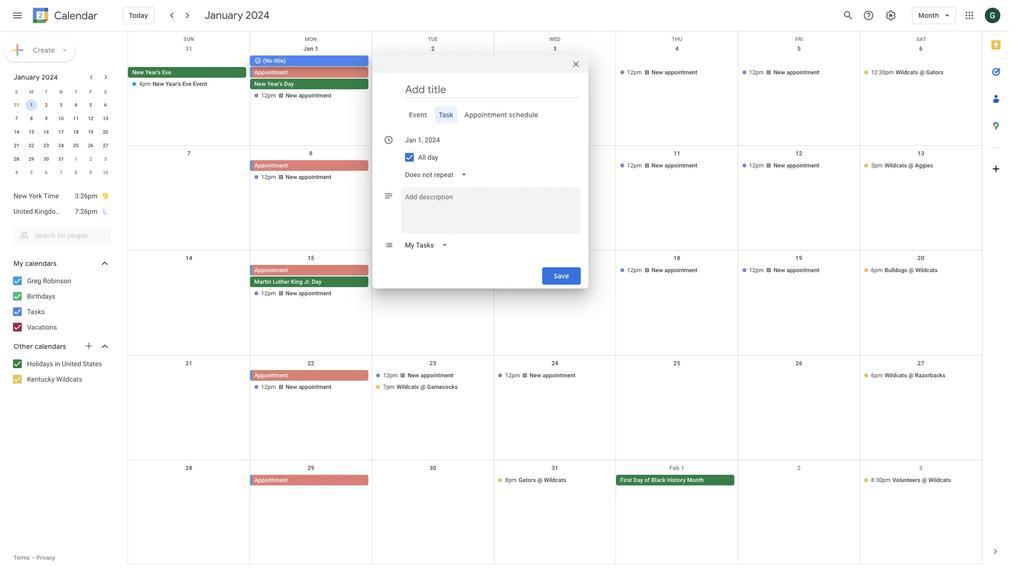 Task type: locate. For each thing, give the bounding box(es) containing it.
23 down "16" element
[[43, 143, 49, 148]]

row containing s
[[9, 85, 113, 98]]

8 inside grid
[[309, 150, 313, 157]]

1 horizontal spatial 20
[[918, 255, 924, 262]]

february 6 element
[[40, 167, 52, 179]]

1 vertical spatial event
[[409, 111, 427, 119]]

20 inside grid
[[103, 129, 108, 135]]

14 element
[[11, 126, 22, 138]]

row
[[128, 31, 982, 42], [128, 41, 982, 146], [9, 85, 113, 98], [9, 98, 113, 112], [9, 112, 113, 126], [9, 126, 113, 139], [9, 139, 113, 153], [128, 146, 982, 251], [9, 153, 113, 166], [9, 166, 113, 180], [128, 251, 982, 356], [128, 356, 982, 461], [128, 461, 982, 565]]

0 vertical spatial gators
[[926, 69, 943, 76]]

new inside appointment new year's day
[[254, 81, 266, 87]]

8 for sun
[[309, 150, 313, 157]]

2 list item from the top
[[14, 204, 109, 219]]

28 inside "element"
[[14, 156, 19, 162]]

14
[[14, 129, 19, 135], [186, 255, 192, 262]]

other calendars button
[[2, 339, 120, 354]]

tab list
[[983, 31, 1009, 538], [380, 106, 581, 124]]

1 vertical spatial month
[[687, 477, 704, 484]]

29 inside january 2024 grid
[[29, 156, 34, 162]]

0 horizontal spatial 15
[[29, 129, 34, 135]]

1 horizontal spatial year's
[[166, 81, 181, 87]]

list item
[[14, 188, 109, 204], [14, 204, 109, 219]]

0 vertical spatial 14
[[14, 129, 19, 135]]

1 vertical spatial 23
[[430, 360, 436, 367]]

14 inside january 2024 grid
[[14, 129, 19, 135]]

28 element
[[11, 154, 22, 165]]

@ inside cell
[[420, 384, 426, 390]]

31 down 24 element at top left
[[58, 156, 64, 162]]

1 horizontal spatial 19
[[796, 255, 802, 262]]

0 horizontal spatial 19
[[88, 129, 93, 135]]

1 horizontal spatial gators
[[926, 69, 943, 76]]

first day of black history month
[[620, 477, 704, 484]]

event inside button
[[409, 111, 427, 119]]

my
[[14, 259, 23, 268]]

24 inside grid
[[58, 143, 64, 148]]

calendars up in
[[35, 342, 66, 351]]

month
[[918, 11, 939, 20], [687, 477, 704, 484]]

27 element
[[100, 140, 111, 152]]

Add description text field
[[401, 191, 581, 226]]

bulldogs
[[885, 267, 907, 274], [519, 279, 541, 286]]

6 down 30 element
[[45, 170, 48, 175]]

day inside appointment martin luther king jr. day
[[312, 279, 321, 286]]

0 horizontal spatial 20
[[103, 129, 108, 135]]

31
[[186, 45, 192, 52], [14, 102, 19, 108], [58, 156, 64, 162], [552, 465, 558, 472]]

united inside list item
[[14, 208, 33, 215]]

25 inside january 2024 grid
[[73, 143, 79, 148]]

year's up 4pm
[[145, 69, 161, 76]]

day
[[284, 81, 294, 87], [312, 279, 321, 286], [633, 477, 643, 484]]

1 inside cell
[[30, 102, 33, 108]]

30
[[43, 156, 49, 162], [430, 465, 436, 472]]

0 vertical spatial 26
[[88, 143, 93, 148]]

2 s from the left
[[104, 89, 107, 94]]

calendar
[[54, 9, 97, 22]]

5 inside "element"
[[30, 170, 33, 175]]

2 horizontal spatial 4
[[675, 45, 679, 52]]

cell containing (no title)
[[250, 56, 372, 102]]

13 up 20 element at top left
[[103, 116, 108, 121]]

day inside button
[[633, 477, 643, 484]]

gamecocks
[[427, 384, 458, 390]]

@ for 6pm wildcats @ razorbacks
[[908, 372, 914, 379]]

1 horizontal spatial 18
[[674, 255, 680, 262]]

task
[[439, 111, 453, 119]]

4 up 11 element
[[75, 102, 77, 108]]

1 vertical spatial 21
[[186, 360, 192, 367]]

1 vertical spatial 20
[[918, 255, 924, 262]]

12pm
[[383, 69, 398, 76], [505, 69, 520, 76], [627, 69, 642, 76], [749, 69, 764, 76], [261, 92, 276, 99], [627, 162, 642, 169], [749, 162, 764, 169], [261, 174, 276, 181], [627, 267, 642, 274], [749, 267, 764, 274], [261, 290, 276, 297], [383, 372, 398, 379], [505, 372, 520, 379], [261, 384, 276, 390]]

15 up the 22 element in the left of the page
[[29, 129, 34, 135]]

1 horizontal spatial month
[[918, 11, 939, 20]]

8pm
[[505, 477, 517, 484]]

9 up 16
[[45, 116, 48, 121]]

1 down 25 element
[[75, 156, 77, 162]]

0 vertical spatial 24
[[58, 143, 64, 148]]

1 vertical spatial 7
[[187, 150, 191, 157]]

1 vertical spatial 26
[[796, 360, 802, 367]]

6pm for 6pm wildcats @ razorbacks
[[871, 372, 883, 379]]

calendars inside dropdown button
[[25, 259, 57, 268]]

1 vertical spatial 29
[[308, 465, 314, 472]]

0 vertical spatial month
[[918, 11, 939, 20]]

greg
[[27, 277, 41, 285]]

12 inside 12 element
[[88, 116, 93, 121]]

1 vertical spatial 12
[[796, 150, 802, 157]]

kentucky wildcats
[[27, 376, 82, 383]]

0 vertical spatial new appointment button
[[372, 160, 490, 171]]

cell
[[128, 56, 250, 102], [250, 56, 372, 102], [128, 160, 250, 184], [250, 160, 372, 184], [372, 160, 494, 184], [128, 265, 250, 300], [250, 265, 372, 300], [494, 265, 616, 300], [128, 370, 250, 393], [250, 370, 372, 393], [372, 370, 494, 393], [738, 370, 860, 393], [128, 475, 250, 487], [372, 475, 494, 487], [738, 475, 860, 487]]

1 list item from the top
[[14, 188, 109, 204]]

13 up aggies
[[918, 150, 924, 157]]

t left f
[[74, 89, 77, 94]]

(no title) button
[[250, 56, 368, 66]]

19
[[88, 129, 93, 135], [796, 255, 802, 262]]

21 element
[[11, 140, 22, 152]]

6 down sat
[[919, 45, 923, 52]]

4 down thu
[[675, 45, 679, 52]]

2 vertical spatial 4
[[15, 170, 18, 175]]

1 horizontal spatial 24
[[552, 360, 558, 367]]

appointment
[[254, 69, 288, 76], [465, 111, 507, 119], [254, 162, 288, 169], [254, 267, 288, 274], [254, 372, 288, 379], [254, 477, 288, 484]]

9 right the all
[[431, 150, 435, 157]]

3
[[553, 45, 557, 52], [60, 102, 62, 108], [104, 156, 107, 162], [919, 465, 923, 472]]

1 vertical spatial united
[[62, 360, 81, 368]]

0 vertical spatial 12
[[88, 116, 93, 121]]

6 up 13 'element'
[[104, 102, 107, 108]]

10 down february 3 element at the top left
[[103, 170, 108, 175]]

25 element
[[70, 140, 82, 152]]

31 inside december 31 element
[[14, 102, 19, 108]]

0 vertical spatial 10
[[58, 116, 64, 121]]

terms
[[14, 555, 30, 562]]

0 vertical spatial 19
[[88, 129, 93, 135]]

22 inside january 2024 grid
[[29, 143, 34, 148]]

3 appointment button from the top
[[252, 265, 368, 276]]

1 vertical spatial 30
[[430, 465, 436, 472]]

8pm gators @ wildcats
[[505, 477, 566, 484]]

list containing new york time
[[4, 184, 118, 223]]

states
[[83, 360, 102, 368]]

0 horizontal spatial 6
[[45, 170, 48, 175]]

month button
[[912, 4, 956, 27]]

1 horizontal spatial s
[[104, 89, 107, 94]]

27 inside january 2024 grid
[[103, 143, 108, 148]]

wildcats inside the other calendars list
[[56, 376, 82, 383]]

2 vertical spatial 7
[[60, 170, 62, 175]]

2024 up (no
[[246, 9, 270, 22]]

20 up 6pm bulldogs @ wildcats
[[918, 255, 924, 262]]

5 appointment button from the top
[[252, 475, 368, 486]]

settings menu image
[[885, 10, 897, 21]]

0 vertical spatial 7
[[15, 116, 18, 121]]

0 horizontal spatial 27
[[103, 143, 108, 148]]

of
[[645, 477, 650, 484]]

month right history
[[687, 477, 704, 484]]

cell containing new year's eve
[[128, 56, 250, 102]]

1 vertical spatial eve
[[182, 81, 192, 87]]

23 inside grid
[[430, 360, 436, 367]]

0 vertical spatial 22
[[29, 143, 34, 148]]

0 horizontal spatial new appointment button
[[372, 160, 490, 171]]

4 down the 28 "element"
[[15, 170, 18, 175]]

0 vertical spatial 27
[[103, 143, 108, 148]]

robinson
[[43, 277, 71, 285]]

13
[[103, 116, 108, 121], [918, 150, 924, 157]]

appointment button for 22
[[252, 370, 368, 381]]

1 horizontal spatial bulldogs
[[885, 267, 907, 274]]

1 vertical spatial bulldogs
[[519, 279, 541, 286]]

t left "w"
[[45, 89, 48, 94]]

28 for 1
[[14, 156, 19, 162]]

0 horizontal spatial eve
[[162, 69, 171, 76]]

1 s from the left
[[15, 89, 18, 94]]

1 horizontal spatial 13
[[918, 150, 924, 157]]

row group
[[9, 98, 113, 180]]

0 horizontal spatial 11
[[73, 116, 79, 121]]

2 vertical spatial 9
[[89, 170, 92, 175]]

february 1 element
[[70, 154, 82, 165]]

year's down (no title)
[[267, 81, 283, 87]]

day right the jr.
[[312, 279, 321, 286]]

eve up 4pm new year's eve event
[[162, 69, 171, 76]]

s up december 31 element
[[15, 89, 18, 94]]

4 appointment button from the top
[[252, 370, 368, 381]]

1 vertical spatial january
[[14, 73, 40, 82]]

0 vertical spatial 20
[[103, 129, 108, 135]]

new appointment button
[[372, 160, 490, 171], [494, 265, 612, 276]]

m
[[29, 89, 34, 94]]

0 horizontal spatial 14
[[14, 129, 19, 135]]

13 for sun
[[918, 150, 924, 157]]

7 inside row
[[60, 170, 62, 175]]

1 horizontal spatial 6
[[104, 102, 107, 108]]

time
[[44, 192, 59, 200], [63, 208, 78, 215]]

1 appointment button from the top
[[252, 67, 368, 78]]

9 for sun
[[431, 150, 435, 157]]

0 horizontal spatial 30
[[43, 156, 49, 162]]

13 inside 'element'
[[103, 116, 108, 121]]

0 vertical spatial 23
[[43, 143, 49, 148]]

23 inside january 2024 grid
[[43, 143, 49, 148]]

21 inside grid
[[186, 360, 192, 367]]

appointment schedule
[[465, 111, 539, 119]]

(no title)
[[263, 57, 286, 64]]

None search field
[[0, 223, 120, 244]]

28 for feb 1
[[186, 465, 192, 472]]

3 down "wed"
[[553, 45, 557, 52]]

2 appointment button from the top
[[252, 160, 368, 171]]

time for york
[[44, 192, 59, 200]]

20 element
[[100, 126, 111, 138]]

11 for sun
[[674, 150, 680, 157]]

5 down f
[[89, 102, 92, 108]]

terms – privacy
[[14, 555, 55, 562]]

1 horizontal spatial time
[[63, 208, 78, 215]]

s right f
[[104, 89, 107, 94]]

february 3 element
[[100, 154, 111, 165]]

0 horizontal spatial day
[[284, 81, 294, 87]]

0 vertical spatial 8
[[30, 116, 33, 121]]

event up start date text box
[[409, 111, 427, 119]]

10 inside row
[[103, 170, 108, 175]]

0 vertical spatial 30
[[43, 156, 49, 162]]

month up sat
[[918, 11, 939, 20]]

list
[[4, 184, 118, 223]]

1 vertical spatial 28
[[186, 465, 192, 472]]

eve down "new year's eve" button
[[182, 81, 192, 87]]

0 horizontal spatial 12
[[88, 116, 93, 121]]

5 down fri
[[797, 45, 801, 52]]

united
[[14, 208, 33, 215], [62, 360, 81, 368]]

31 left 1 cell
[[14, 102, 19, 108]]

year's inside button
[[145, 69, 161, 76]]

12
[[88, 116, 93, 121], [796, 150, 802, 157]]

15 inside grid
[[308, 255, 314, 262]]

day left of
[[633, 477, 643, 484]]

0 horizontal spatial 29
[[29, 156, 34, 162]]

0 horizontal spatial 22
[[29, 143, 34, 148]]

appointment inside appointment new year's day
[[254, 69, 288, 76]]

11 inside grid
[[674, 150, 680, 157]]

calendars
[[25, 259, 57, 268], [35, 342, 66, 351]]

28 inside grid
[[186, 465, 192, 472]]

7 inside grid
[[187, 150, 191, 157]]

day down the title)
[[284, 81, 294, 87]]

day
[[427, 154, 438, 161]]

calendars for my calendars
[[25, 259, 57, 268]]

1
[[315, 45, 318, 52], [30, 102, 33, 108], [75, 156, 77, 162], [681, 465, 684, 472]]

27
[[103, 143, 108, 148], [918, 360, 924, 367]]

21
[[14, 143, 19, 148], [186, 360, 192, 367]]

february 5 element
[[26, 167, 37, 179]]

new york time
[[14, 192, 59, 200]]

new inside list item
[[14, 192, 27, 200]]

united right in
[[62, 360, 81, 368]]

my calendars
[[14, 259, 57, 268]]

new appointment button up tigers @ wildcats button
[[372, 160, 490, 171]]

31 inside 31 element
[[58, 156, 64, 162]]

calendars up greg
[[25, 259, 57, 268]]

year's inside appointment new year's day
[[267, 81, 283, 87]]

1 cell
[[24, 98, 39, 112]]

appointment button
[[252, 67, 368, 78], [252, 160, 368, 171], [252, 265, 368, 276], [252, 370, 368, 381], [252, 475, 368, 486]]

new appointment button for bulldogs @ wildcats button
[[494, 265, 612, 276]]

@
[[920, 69, 925, 76], [908, 162, 914, 169], [414, 174, 420, 181], [909, 267, 914, 274], [543, 279, 548, 286], [908, 372, 914, 379], [420, 384, 426, 390], [537, 477, 543, 484], [922, 477, 927, 484]]

0 horizontal spatial 26
[[88, 143, 93, 148]]

2 vertical spatial day
[[633, 477, 643, 484]]

(no
[[263, 57, 272, 64]]

0 vertical spatial 11
[[73, 116, 79, 121]]

8
[[30, 116, 33, 121], [309, 150, 313, 157], [75, 170, 77, 175]]

bulldogs inside bulldogs @ wildcats button
[[519, 279, 541, 286]]

appointment
[[421, 69, 453, 76], [543, 69, 575, 76], [665, 69, 697, 76], [787, 69, 819, 76], [299, 92, 331, 99], [421, 162, 453, 169], [665, 162, 697, 169], [787, 162, 819, 169], [299, 174, 331, 181], [543, 267, 575, 274], [665, 267, 697, 274], [787, 267, 819, 274], [299, 290, 331, 297], [421, 372, 453, 379], [543, 372, 575, 379], [299, 384, 331, 390]]

1 horizontal spatial 30
[[430, 465, 436, 472]]

1 horizontal spatial 8
[[75, 170, 77, 175]]

1 horizontal spatial 12
[[796, 150, 802, 157]]

1 vertical spatial 5
[[89, 102, 92, 108]]

26 inside grid
[[796, 360, 802, 367]]

23 element
[[40, 140, 52, 152]]

create
[[33, 46, 55, 55]]

1 vertical spatial 10
[[103, 170, 108, 175]]

11
[[73, 116, 79, 121], [674, 150, 680, 157]]

15 inside january 2024 grid
[[29, 129, 34, 135]]

2 horizontal spatial 8
[[309, 150, 313, 157]]

29 inside grid
[[308, 465, 314, 472]]

30 inside grid
[[430, 465, 436, 472]]

9
[[45, 116, 48, 121], [431, 150, 435, 157], [89, 170, 92, 175]]

1 horizontal spatial january
[[205, 9, 243, 22]]

0 horizontal spatial 24
[[58, 143, 64, 148]]

12 element
[[85, 113, 96, 125]]

other calendars list
[[2, 356, 120, 387]]

grid
[[127, 31, 982, 565]]

1 vertical spatial 14
[[186, 255, 192, 262]]

gators
[[926, 69, 943, 76], [519, 477, 536, 484]]

tab list containing event
[[380, 106, 581, 124]]

vacations
[[27, 323, 57, 331]]

february 8 element
[[70, 167, 82, 179]]

schedule
[[509, 111, 539, 119]]

1 vertical spatial 15
[[308, 255, 314, 262]]

7
[[15, 116, 18, 121], [187, 150, 191, 157], [60, 170, 62, 175]]

list item up search for people text field
[[14, 204, 109, 219]]

united down york
[[14, 208, 33, 215]]

0 horizontal spatial time
[[44, 192, 59, 200]]

appointment schedule button
[[461, 106, 542, 124]]

3 down the '27' element
[[104, 156, 107, 162]]

1 vertical spatial january 2024
[[14, 73, 58, 82]]

new
[[132, 69, 144, 76], [408, 69, 419, 76], [530, 69, 541, 76], [652, 69, 663, 76], [774, 69, 785, 76], [153, 81, 164, 87], [254, 81, 266, 87], [286, 92, 297, 99], [408, 162, 419, 169], [652, 162, 663, 169], [774, 162, 785, 169], [286, 174, 297, 181], [14, 192, 27, 200], [530, 267, 541, 274], [652, 267, 663, 274], [774, 267, 785, 274], [286, 290, 297, 297], [408, 372, 419, 379], [530, 372, 541, 379], [286, 384, 297, 390]]

2 6pm from the top
[[871, 372, 883, 379]]

0 horizontal spatial year's
[[145, 69, 161, 76]]

time up kingdom
[[44, 192, 59, 200]]

9 for january 2024
[[45, 116, 48, 121]]

5 inside grid
[[797, 45, 801, 52]]

create button
[[4, 39, 75, 62]]

20 inside grid
[[918, 255, 924, 262]]

9 down "february 2" element at top left
[[89, 170, 92, 175]]

new year's eve
[[132, 69, 171, 76]]

1 horizontal spatial 15
[[308, 255, 314, 262]]

8 inside row
[[75, 170, 77, 175]]

None field
[[401, 166, 475, 183], [401, 237, 455, 254], [401, 166, 475, 183], [401, 237, 455, 254]]

12 for january 2024
[[88, 116, 93, 121]]

2 vertical spatial 6
[[45, 170, 48, 175]]

13 inside grid
[[918, 150, 924, 157]]

28
[[14, 156, 19, 162], [186, 465, 192, 472]]

0 horizontal spatial 18
[[73, 129, 79, 135]]

event button
[[405, 106, 431, 124]]

1 vertical spatial 19
[[796, 255, 802, 262]]

wed
[[549, 36, 561, 42]]

1 vertical spatial day
[[312, 279, 321, 286]]

24 inside grid
[[552, 360, 558, 367]]

19 inside row group
[[88, 129, 93, 135]]

@ inside button
[[414, 174, 420, 181]]

27 up razorbacks
[[918, 360, 924, 367]]

list item up the united kingdom time 7:26pm
[[14, 188, 109, 204]]

1 horizontal spatial 10
[[103, 170, 108, 175]]

february 9 element
[[85, 167, 96, 179]]

event inside cell
[[193, 81, 207, 87]]

calendars inside dropdown button
[[35, 342, 66, 351]]

0 horizontal spatial 25
[[73, 143, 79, 148]]

2 vertical spatial 5
[[30, 170, 33, 175]]

event down "new year's eve" button
[[193, 81, 207, 87]]

6pm
[[871, 267, 883, 274], [871, 372, 883, 379]]

10 up '17'
[[58, 116, 64, 121]]

year's down "new year's eve" button
[[166, 81, 181, 87]]

20 down 13 'element'
[[103, 129, 108, 135]]

2024 down create on the left top of the page
[[42, 73, 58, 82]]

23
[[43, 143, 49, 148], [430, 360, 436, 367]]

29 for 1
[[29, 156, 34, 162]]

11 inside january 2024 grid
[[73, 116, 79, 121]]

23 up the gamecocks
[[430, 360, 436, 367]]

0 vertical spatial 29
[[29, 156, 34, 162]]

time down 3:26pm
[[63, 208, 78, 215]]

new appointment button up bulldogs @ wildcats button
[[494, 265, 612, 276]]

day inside appointment new year's day
[[284, 81, 294, 87]]

0 vertical spatial 6pm
[[871, 267, 883, 274]]

0 vertical spatial united
[[14, 208, 33, 215]]

1 horizontal spatial day
[[312, 279, 321, 286]]

27 down 20 element at top left
[[103, 143, 108, 148]]

30 inside january 2024 grid
[[43, 156, 49, 162]]

22 element
[[26, 140, 37, 152]]

0 vertical spatial 21
[[14, 143, 19, 148]]

january 2024 grid
[[9, 85, 113, 180]]

martin luther king jr. day button
[[250, 277, 368, 287]]

30 for feb 1
[[430, 465, 436, 472]]

1 horizontal spatial 25
[[674, 360, 680, 367]]

0 horizontal spatial s
[[15, 89, 18, 94]]

8:30pm
[[871, 477, 891, 484]]

0 horizontal spatial t
[[45, 89, 48, 94]]

–
[[31, 555, 35, 562]]

1 6pm from the top
[[871, 267, 883, 274]]

22 inside grid
[[308, 360, 314, 367]]

5 down 29 element
[[30, 170, 33, 175]]

1 down m
[[30, 102, 33, 108]]

jan
[[303, 45, 313, 52]]

0 horizontal spatial 7
[[15, 116, 18, 121]]

15 up martin luther king jr. day button
[[308, 255, 314, 262]]

24
[[58, 143, 64, 148], [552, 360, 558, 367]]

1 horizontal spatial 22
[[308, 360, 314, 367]]



Task type: vqa. For each thing, say whether or not it's contained in the screenshot.
19 within the January 2024 grid
yes



Task type: describe. For each thing, give the bounding box(es) containing it.
14 inside grid
[[186, 255, 192, 262]]

15 element
[[26, 126, 37, 138]]

1 vertical spatial 6
[[104, 102, 107, 108]]

new year's eve button
[[128, 67, 246, 78]]

0 horizontal spatial january
[[14, 73, 40, 82]]

1 horizontal spatial 5
[[89, 102, 92, 108]]

new appointment button for tigers @ wildcats button
[[372, 160, 490, 171]]

10 element
[[55, 113, 67, 125]]

appointment martin luther king jr. day
[[254, 267, 321, 286]]

6pm wildcats @ razorbacks
[[871, 372, 945, 379]]

4pm new year's eve event
[[139, 81, 207, 87]]

7 for january 2024
[[15, 116, 18, 121]]

kingdom
[[35, 208, 62, 215]]

wildcats inside button
[[421, 174, 443, 181]]

calendar heading
[[52, 9, 97, 22]]

31 element
[[55, 154, 67, 165]]

birthdays
[[27, 293, 55, 300]]

new inside button
[[132, 69, 144, 76]]

tasks
[[27, 308, 45, 316]]

26 inside january 2024 grid
[[88, 143, 93, 148]]

tue
[[428, 36, 438, 42]]

privacy link
[[36, 555, 55, 562]]

appointment inside tab list
[[465, 111, 507, 119]]

6pm bulldogs @ wildcats
[[871, 267, 938, 274]]

0 vertical spatial january 2024
[[205, 9, 270, 22]]

1 vertical spatial 27
[[918, 360, 924, 367]]

row containing sun
[[128, 31, 982, 42]]

martin
[[254, 279, 271, 286]]

all
[[418, 154, 426, 161]]

7:26pm
[[75, 208, 98, 215]]

9 inside february 9 element
[[89, 170, 92, 175]]

year's for appointment
[[267, 81, 283, 87]]

luther
[[273, 279, 289, 286]]

17 element
[[55, 126, 67, 138]]

17
[[58, 129, 64, 135]]

7pm
[[383, 384, 395, 390]]

calendars for other calendars
[[35, 342, 66, 351]]

10 for 10 element
[[58, 116, 64, 121]]

thu
[[672, 36, 682, 42]]

row containing 4
[[9, 166, 113, 180]]

11 element
[[70, 113, 82, 125]]

@ inside button
[[543, 279, 548, 286]]

8 for january 2024
[[30, 116, 33, 121]]

feb 1
[[670, 465, 684, 472]]

19 element
[[85, 126, 96, 138]]

0 vertical spatial january
[[205, 9, 243, 22]]

0 horizontal spatial 2024
[[42, 73, 58, 82]]

29 for feb 1
[[308, 465, 314, 472]]

1 vertical spatial gators
[[519, 477, 536, 484]]

my calendars button
[[2, 256, 120, 271]]

1 t from the left
[[45, 89, 48, 94]]

3 up 8:30pm volunteers @ wildcats
[[919, 465, 923, 472]]

february 2 element
[[85, 154, 96, 165]]

3pm wildcats @ aggies
[[871, 162, 933, 169]]

main drawer image
[[12, 10, 23, 21]]

tigers @ wildcats
[[397, 174, 443, 181]]

appointment new year's day
[[254, 69, 294, 87]]

3 down "w"
[[60, 102, 62, 108]]

title)
[[274, 57, 286, 64]]

16 element
[[40, 126, 52, 138]]

holidays in united states
[[27, 360, 102, 368]]

31 down sun
[[186, 45, 192, 52]]

first
[[620, 477, 632, 484]]

other calendars
[[14, 342, 66, 351]]

7 for sun
[[187, 150, 191, 157]]

1 right jan
[[315, 45, 318, 52]]

1 horizontal spatial 4
[[75, 102, 77, 108]]

month inside dropdown button
[[918, 11, 939, 20]]

feb
[[670, 465, 679, 472]]

mon
[[305, 36, 317, 42]]

@ for 12:30pm wildcats @ gators
[[920, 69, 925, 76]]

bulldogs @ wildcats
[[519, 279, 572, 286]]

holidays
[[27, 360, 53, 368]]

31 up 8pm gators @ wildcats
[[552, 465, 558, 472]]

30 element
[[40, 154, 52, 165]]

february 4 element
[[11, 167, 22, 179]]

today button
[[123, 4, 154, 27]]

6 inside february 6 element
[[45, 170, 48, 175]]

in
[[55, 360, 60, 368]]

12:30pm
[[871, 69, 894, 76]]

30 for 1
[[43, 156, 49, 162]]

25 inside grid
[[674, 360, 680, 367]]

3:26pm
[[75, 192, 98, 200]]

appointment inside appointment martin luther king jr. day
[[254, 267, 288, 274]]

december 31 element
[[11, 99, 22, 111]]

6pm for 6pm bulldogs @ wildcats
[[871, 267, 883, 274]]

new year's day button
[[250, 79, 368, 89]]

26 element
[[85, 140, 96, 152]]

february 7 element
[[55, 167, 67, 179]]

12:30pm wildcats @ gators
[[871, 69, 943, 76]]

2 t from the left
[[74, 89, 77, 94]]

time for kingdom
[[63, 208, 78, 215]]

king
[[291, 279, 302, 286]]

13 element
[[100, 113, 111, 125]]

4 inside row
[[15, 170, 18, 175]]

@ for 8pm gators @ wildcats
[[537, 477, 543, 484]]

razorbacks
[[915, 372, 945, 379]]

grid containing 31
[[127, 31, 982, 565]]

black
[[651, 477, 666, 484]]

16
[[43, 129, 49, 135]]

first day of black history month button
[[616, 475, 734, 486]]

1 horizontal spatial tab list
[[983, 31, 1009, 538]]

privacy
[[36, 555, 55, 562]]

all day
[[418, 154, 438, 161]]

f
[[89, 89, 92, 94]]

8:30pm volunteers @ wildcats
[[871, 477, 951, 484]]

united kingdom time 7:26pm
[[14, 208, 98, 215]]

@ for 6pm bulldogs @ wildcats
[[909, 267, 914, 274]]

sun
[[184, 36, 194, 42]]

wildcats inside button
[[549, 279, 572, 286]]

year's for 4pm
[[166, 81, 181, 87]]

volunteers
[[893, 477, 921, 484]]

@ for 3pm wildcats @ aggies
[[908, 162, 914, 169]]

@ for 7pm wildcats @ gamecocks
[[420, 384, 426, 390]]

york
[[29, 192, 42, 200]]

row group containing 31
[[9, 98, 113, 180]]

month inside button
[[687, 477, 704, 484]]

today
[[129, 11, 148, 20]]

terms link
[[14, 555, 30, 562]]

13 for january 2024
[[103, 116, 108, 121]]

w
[[59, 89, 63, 94]]

3pm
[[871, 162, 883, 169]]

jr.
[[304, 279, 310, 286]]

add other calendars image
[[84, 341, 94, 351]]

eve inside button
[[162, 69, 171, 76]]

12 for sun
[[796, 150, 802, 157]]

29 element
[[26, 154, 37, 165]]

history
[[667, 477, 686, 484]]

other
[[14, 342, 33, 351]]

19 inside grid
[[796, 255, 802, 262]]

21 inside "element"
[[14, 143, 19, 148]]

Add title text field
[[405, 83, 581, 97]]

Start date text field
[[405, 134, 440, 146]]

list item containing new york time
[[14, 188, 109, 204]]

february 10 element
[[100, 167, 111, 179]]

0 vertical spatial 6
[[919, 45, 923, 52]]

11 for january 2024
[[73, 116, 79, 121]]

bulldogs @ wildcats button
[[494, 277, 612, 287]]

list item containing united kingdom time
[[14, 204, 109, 219]]

1 horizontal spatial 2024
[[246, 9, 270, 22]]

fri
[[795, 36, 803, 42]]

4pm
[[139, 81, 151, 87]]

10 for february 10 element
[[103, 170, 108, 175]]

18 inside 18 element
[[73, 129, 79, 135]]

Search for people text field
[[19, 227, 104, 244]]

sat
[[916, 36, 926, 42]]

1 horizontal spatial eve
[[182, 81, 192, 87]]

aggies
[[915, 162, 933, 169]]

1 right feb
[[681, 465, 684, 472]]

appointment button for 8
[[252, 160, 368, 171]]

jan 1
[[303, 45, 318, 52]]

cell containing 12pm
[[372, 370, 494, 393]]

7pm wildcats @ gamecocks
[[383, 384, 458, 390]]

18 element
[[70, 126, 82, 138]]

@ for 8:30pm volunteers @ wildcats
[[922, 477, 927, 484]]

task button
[[435, 106, 457, 124]]

tigers @ wildcats button
[[372, 172, 490, 183]]

appointment button for 15
[[252, 265, 368, 276]]

kentucky
[[27, 376, 55, 383]]

united inside the other calendars list
[[62, 360, 81, 368]]

tigers
[[397, 174, 413, 181]]

my calendars list
[[2, 273, 120, 335]]

0 horizontal spatial january 2024
[[14, 73, 58, 82]]

calendar element
[[31, 6, 97, 27]]

24 element
[[55, 140, 67, 152]]

4 inside grid
[[675, 45, 679, 52]]

18 inside grid
[[674, 255, 680, 262]]



